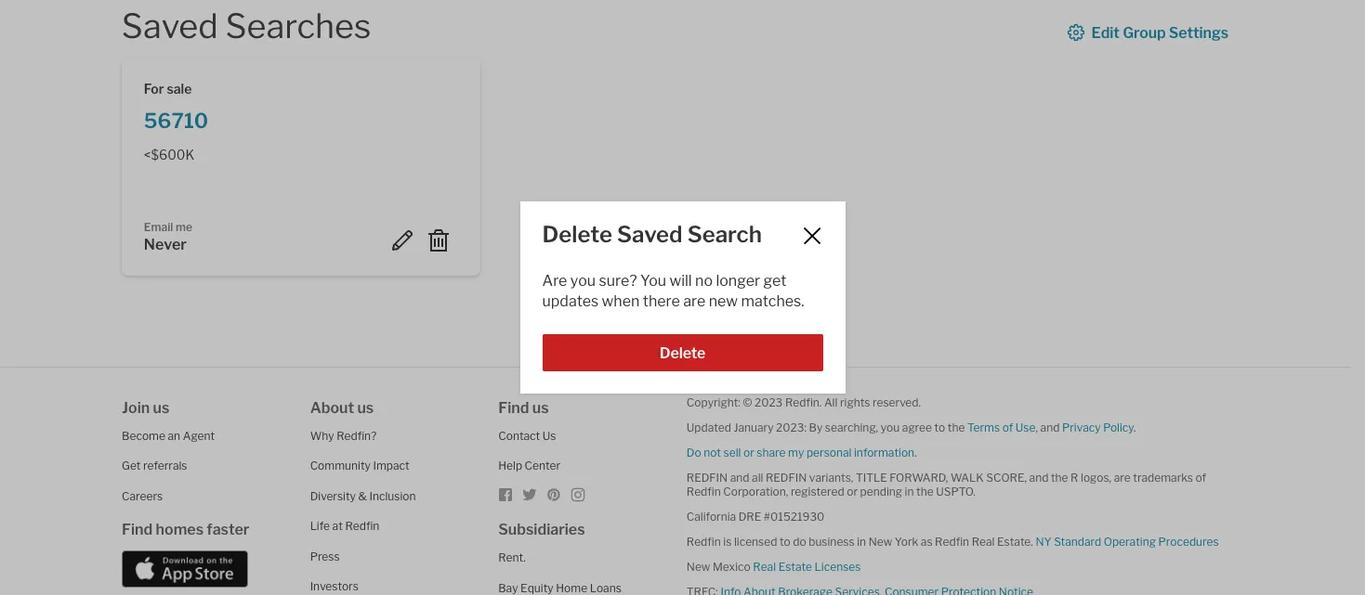 Task type: describe. For each thing, give the bounding box(es) containing it.
all
[[824, 395, 838, 409]]

community
[[310, 459, 371, 473]]

investors button
[[310, 580, 359, 594]]

sell
[[724, 446, 741, 460]]

agent
[[183, 429, 215, 443]]

me
[[176, 220, 192, 234]]

agree
[[902, 421, 932, 435]]

get
[[764, 272, 787, 290]]

of inside redfin and all redfin variants, title forward, walk score, and the r logos, are trademarks of redfin corporation, registered or pending in the uspto.
[[1196, 471, 1207, 485]]

saved searches
[[122, 6, 371, 46]]

contact us
[[498, 429, 556, 443]]

are inside redfin and all redfin variants, title forward, walk score, and the r logos, are trademarks of redfin corporation, registered or pending in the uspto.
[[1114, 471, 1131, 485]]

corporation,
[[723, 485, 788, 499]]

use
[[1016, 421, 1036, 435]]

0 horizontal spatial the
[[916, 485, 934, 499]]

do
[[687, 446, 701, 460]]

about
[[310, 399, 354, 417]]

reserved.
[[873, 395, 921, 409]]

all
[[752, 471, 763, 485]]

edit
[[1092, 24, 1120, 42]]

loans
[[590, 581, 622, 595]]

saved inside delete saved search dialog
[[617, 221, 683, 248]]

redfin facebook image
[[498, 488, 513, 502]]

updated january 2023: by searching, you agree to the terms of use , and privacy policy .
[[687, 421, 1136, 435]]

find us
[[498, 399, 549, 417]]

and right the ,
[[1041, 421, 1060, 435]]

2023
[[755, 395, 783, 409]]

investors
[[310, 580, 359, 594]]

redfin?
[[337, 429, 377, 443]]

my
[[788, 446, 804, 460]]

searching,
[[825, 421, 878, 435]]

redfin and all redfin variants, title forward, walk score, and the r logos, are trademarks of redfin corporation, registered or pending in the uspto.
[[687, 471, 1207, 499]]

2 redfin from the left
[[766, 471, 807, 485]]

searches
[[225, 6, 371, 46]]

there
[[643, 293, 680, 310]]

why redfin?
[[310, 429, 377, 443]]

help center
[[498, 459, 561, 473]]

delete saved search
[[542, 221, 762, 248]]

january
[[734, 421, 774, 435]]

delete saved search element
[[542, 221, 778, 248]]

home
[[556, 581, 588, 595]]

download the redfin app on the apple app store image
[[122, 551, 248, 588]]

delete saved search dialog
[[520, 202, 845, 394]]

community impact
[[310, 459, 410, 473]]

terms of use link
[[968, 421, 1036, 435]]

find for find us
[[498, 399, 529, 417]]

privacy
[[1062, 421, 1101, 435]]

#01521930
[[764, 510, 825, 524]]

inclusion
[[369, 489, 416, 503]]

rent.
[[498, 551, 526, 565]]

contact
[[498, 429, 540, 443]]

redfin pinterest image
[[547, 488, 562, 502]]

help center button
[[498, 459, 561, 473]]

diversity & inclusion
[[310, 489, 416, 503]]

become
[[122, 429, 165, 443]]

registered
[[791, 485, 845, 499]]

copyright: © 2023 redfin. all rights reserved.
[[687, 395, 921, 409]]

for sale
[[144, 80, 192, 96]]

redfin is licensed to do business in new york as redfin real estate. ny standard operating procedures
[[687, 535, 1219, 549]]

edit group settings
[[1092, 24, 1229, 42]]

share
[[757, 446, 786, 460]]

redfin twitter image
[[523, 488, 537, 502]]

redfin right as in the right of the page
[[935, 535, 969, 549]]

rights
[[840, 395, 870, 409]]

longer
[[716, 272, 760, 290]]

is
[[723, 535, 732, 549]]

bay equity home loans
[[498, 581, 622, 595]]

why redfin? button
[[310, 429, 377, 443]]

1 vertical spatial real
[[753, 560, 776, 574]]

<$600k
[[144, 147, 195, 163]]

life
[[310, 520, 330, 534]]

estate
[[779, 560, 812, 574]]

redfin instagram image
[[571, 488, 586, 502]]

california
[[687, 510, 736, 524]]

new mexico real estate licenses
[[687, 560, 861, 574]]

0 horizontal spatial to
[[780, 535, 791, 549]]

by
[[809, 421, 823, 435]]

careers
[[122, 489, 163, 503]]

new
[[709, 293, 738, 310]]

0 vertical spatial .
[[1134, 421, 1136, 435]]

not
[[704, 446, 721, 460]]

email
[[144, 220, 173, 234]]

estate.
[[997, 535, 1033, 549]]

0 horizontal spatial in
[[857, 535, 866, 549]]

center
[[525, 459, 561, 473]]

get referrals
[[122, 459, 187, 473]]

updated
[[687, 421, 731, 435]]

real estate licenses link
[[753, 560, 861, 574]]



Task type: locate. For each thing, give the bounding box(es) containing it.
1 horizontal spatial delete
[[660, 345, 706, 362]]

the left uspto. at the right bottom of the page
[[916, 485, 934, 499]]

,
[[1036, 421, 1038, 435]]

1 vertical spatial of
[[1196, 471, 1207, 485]]

0 horizontal spatial .
[[915, 446, 917, 460]]

us up us
[[532, 399, 549, 417]]

find up contact
[[498, 399, 529, 417]]

variants,
[[809, 471, 854, 485]]

mexico
[[713, 560, 751, 574]]

1 horizontal spatial redfin
[[766, 471, 807, 485]]

3 us from the left
[[532, 399, 549, 417]]

become an agent button
[[122, 429, 215, 443]]

help
[[498, 459, 522, 473]]

redfin down not in the right bottom of the page
[[687, 471, 728, 485]]

us for about us
[[357, 399, 374, 417]]

or
[[744, 446, 755, 460], [847, 485, 858, 499]]

0 horizontal spatial redfin
[[687, 471, 728, 485]]

us
[[153, 399, 169, 417], [357, 399, 374, 417], [532, 399, 549, 417]]

real left estate.
[[972, 535, 995, 549]]

homes
[[156, 521, 204, 539]]

become an agent
[[122, 429, 215, 443]]

will
[[670, 272, 692, 290]]

sale
[[167, 80, 192, 96]]

to right agree
[[935, 421, 946, 435]]

terms
[[968, 421, 1000, 435]]

as
[[921, 535, 933, 549]]

logos,
[[1081, 471, 1112, 485]]

procedures
[[1159, 535, 1219, 549]]

delete for delete saved search
[[542, 221, 612, 248]]

faster
[[207, 521, 249, 539]]

or inside redfin and all redfin variants, title forward, walk score, and the r logos, are trademarks of redfin corporation, registered or pending in the uspto.
[[847, 485, 858, 499]]

us up 'redfin?' in the left of the page
[[357, 399, 374, 417]]

0 vertical spatial or
[[744, 446, 755, 460]]

get
[[122, 459, 141, 473]]

you up information
[[881, 421, 900, 435]]

score,
[[986, 471, 1027, 485]]

1 horizontal spatial new
[[869, 535, 893, 549]]

&
[[358, 489, 367, 503]]

saved up the for sale
[[122, 6, 218, 46]]

why
[[310, 429, 334, 443]]

or right sell
[[744, 446, 755, 460]]

find for find homes faster
[[122, 521, 153, 539]]

dre
[[739, 510, 761, 524]]

of
[[1003, 421, 1013, 435], [1196, 471, 1207, 485]]

delete inside button
[[660, 345, 706, 362]]

redfin down my
[[766, 471, 807, 485]]

find down careers button
[[122, 521, 153, 539]]

1 vertical spatial saved
[[617, 221, 683, 248]]

0 horizontal spatial saved
[[122, 6, 218, 46]]

us
[[543, 429, 556, 443]]

0 vertical spatial of
[[1003, 421, 1013, 435]]

information
[[854, 446, 915, 460]]

0 horizontal spatial find
[[122, 521, 153, 539]]

and
[[1041, 421, 1060, 435], [730, 471, 750, 485], [1029, 471, 1049, 485]]

or left 'pending'
[[847, 485, 858, 499]]

in inside redfin and all redfin variants, title forward, walk score, and the r logos, are trademarks of redfin corporation, registered or pending in the uspto.
[[905, 485, 914, 499]]

1 horizontal spatial .
[[1134, 421, 1136, 435]]

0 horizontal spatial real
[[753, 560, 776, 574]]

us for join us
[[153, 399, 169, 417]]

1 horizontal spatial in
[[905, 485, 914, 499]]

1 vertical spatial or
[[847, 485, 858, 499]]

operating
[[1104, 535, 1156, 549]]

delete up the are
[[542, 221, 612, 248]]

are right logos,
[[1114, 471, 1131, 485]]

you
[[640, 272, 666, 290]]

2 us from the left
[[357, 399, 374, 417]]

and right score,
[[1029, 471, 1049, 485]]

find
[[498, 399, 529, 417], [122, 521, 153, 539]]

1 horizontal spatial or
[[847, 485, 858, 499]]

saved up you
[[617, 221, 683, 248]]

policy
[[1103, 421, 1134, 435]]

walk
[[951, 471, 984, 485]]

subsidiaries
[[498, 521, 585, 539]]

0 vertical spatial find
[[498, 399, 529, 417]]

1 vertical spatial .
[[915, 446, 917, 460]]

1 horizontal spatial to
[[935, 421, 946, 435]]

ny
[[1036, 535, 1052, 549]]

delete down there
[[660, 345, 706, 362]]

0 horizontal spatial are
[[683, 293, 706, 310]]

0 horizontal spatial of
[[1003, 421, 1013, 435]]

delete button
[[542, 335, 823, 372]]

in
[[905, 485, 914, 499], [857, 535, 866, 549]]

1 horizontal spatial find
[[498, 399, 529, 417]]

and left all
[[730, 471, 750, 485]]

when
[[602, 293, 640, 310]]

1 vertical spatial you
[[881, 421, 900, 435]]

new left york
[[869, 535, 893, 549]]

0 vertical spatial saved
[[122, 6, 218, 46]]

delete for delete
[[660, 345, 706, 362]]

the left terms
[[948, 421, 965, 435]]

redfin.
[[785, 395, 822, 409]]

2 horizontal spatial the
[[1051, 471, 1068, 485]]

do not sell or share my personal information .
[[687, 446, 917, 460]]

life at redfin button
[[310, 520, 380, 534]]

privacy policy link
[[1062, 421, 1134, 435]]

licenses
[[815, 560, 861, 574]]

community impact button
[[310, 459, 410, 473]]

diversity & inclusion button
[[310, 489, 416, 503]]

trademarks
[[1133, 471, 1193, 485]]

you up updates
[[570, 272, 596, 290]]

redfin up california
[[687, 485, 721, 499]]

1 horizontal spatial saved
[[617, 221, 683, 248]]

press
[[310, 550, 340, 564]]

are
[[542, 272, 567, 290]]

1 horizontal spatial of
[[1196, 471, 1207, 485]]

1 horizontal spatial the
[[948, 421, 965, 435]]

1 horizontal spatial real
[[972, 535, 995, 549]]

1 redfin from the left
[[687, 471, 728, 485]]

0 horizontal spatial new
[[687, 560, 710, 574]]

equity
[[521, 581, 554, 595]]

group
[[1123, 24, 1166, 42]]

redfin right at
[[345, 520, 380, 534]]

redfin
[[687, 485, 721, 499], [345, 520, 380, 534], [687, 535, 721, 549], [935, 535, 969, 549]]

in right business
[[857, 535, 866, 549]]

new left mexico on the bottom of page
[[687, 560, 710, 574]]

in right 'pending'
[[905, 485, 914, 499]]

2023:
[[776, 421, 807, 435]]

contact us button
[[498, 429, 556, 443]]

licensed
[[734, 535, 777, 549]]

sure?
[[599, 272, 637, 290]]

updates
[[542, 293, 599, 310]]

of left 'use'
[[1003, 421, 1013, 435]]

1 horizontal spatial us
[[357, 399, 374, 417]]

are
[[683, 293, 706, 310], [1114, 471, 1131, 485]]

0 vertical spatial new
[[869, 535, 893, 549]]

r
[[1071, 471, 1079, 485]]

2 horizontal spatial us
[[532, 399, 549, 417]]

real down licensed
[[753, 560, 776, 574]]

1 vertical spatial delete
[[660, 345, 706, 362]]

0 horizontal spatial us
[[153, 399, 169, 417]]

to left do
[[780, 535, 791, 549]]

an
[[168, 429, 180, 443]]

about us
[[310, 399, 374, 417]]

the left r
[[1051, 471, 1068, 485]]

. right privacy
[[1134, 421, 1136, 435]]

you inside the are you sure? you will no longer get updates when there are new matches.
[[570, 272, 596, 290]]

diversity
[[310, 489, 356, 503]]

business
[[809, 535, 855, 549]]

are inside the are you sure? you will no longer get updates when there are new matches.
[[683, 293, 706, 310]]

of right trademarks
[[1196, 471, 1207, 485]]

press button
[[310, 550, 340, 564]]

0 horizontal spatial delete
[[542, 221, 612, 248]]

0 vertical spatial in
[[905, 485, 914, 499]]

0 horizontal spatial or
[[744, 446, 755, 460]]

personal
[[807, 446, 852, 460]]

are down no
[[683, 293, 706, 310]]

1 vertical spatial to
[[780, 535, 791, 549]]

0 vertical spatial real
[[972, 535, 995, 549]]

0 vertical spatial to
[[935, 421, 946, 435]]

find homes faster
[[122, 521, 249, 539]]

0 vertical spatial you
[[570, 272, 596, 290]]

california dre #01521930
[[687, 510, 825, 524]]

1 vertical spatial find
[[122, 521, 153, 539]]

0 vertical spatial delete
[[542, 221, 612, 248]]

are you sure? you will no longer get updates when there are new matches.
[[542, 272, 805, 310]]

1 horizontal spatial you
[[881, 421, 900, 435]]

0 vertical spatial are
[[683, 293, 706, 310]]

redfin inside redfin and all redfin variants, title forward, walk score, and the r logos, are trademarks of redfin corporation, registered or pending in the uspto.
[[687, 485, 721, 499]]

. down agree
[[915, 446, 917, 460]]

york
[[895, 535, 919, 549]]

pending
[[860, 485, 903, 499]]

1 horizontal spatial are
[[1114, 471, 1131, 485]]

1 vertical spatial in
[[857, 535, 866, 549]]

1 vertical spatial are
[[1114, 471, 1131, 485]]

title
[[856, 471, 887, 485]]

the
[[948, 421, 965, 435], [1051, 471, 1068, 485], [916, 485, 934, 499]]

1 us from the left
[[153, 399, 169, 417]]

do
[[793, 535, 806, 549]]

standard
[[1054, 535, 1102, 549]]

uspto.
[[936, 485, 976, 499]]

us for find us
[[532, 399, 549, 417]]

1 vertical spatial new
[[687, 560, 710, 574]]

new
[[869, 535, 893, 549], [687, 560, 710, 574]]

edit group settings button
[[1067, 24, 1230, 42]]

impact
[[373, 459, 410, 473]]

us right join
[[153, 399, 169, 417]]

copyright:
[[687, 395, 741, 409]]

redfin left is
[[687, 535, 721, 549]]

forward,
[[890, 471, 948, 485]]

0 horizontal spatial you
[[570, 272, 596, 290]]



Task type: vqa. For each thing, say whether or not it's contained in the screenshot.
Rent ▾ dropdown button
no



